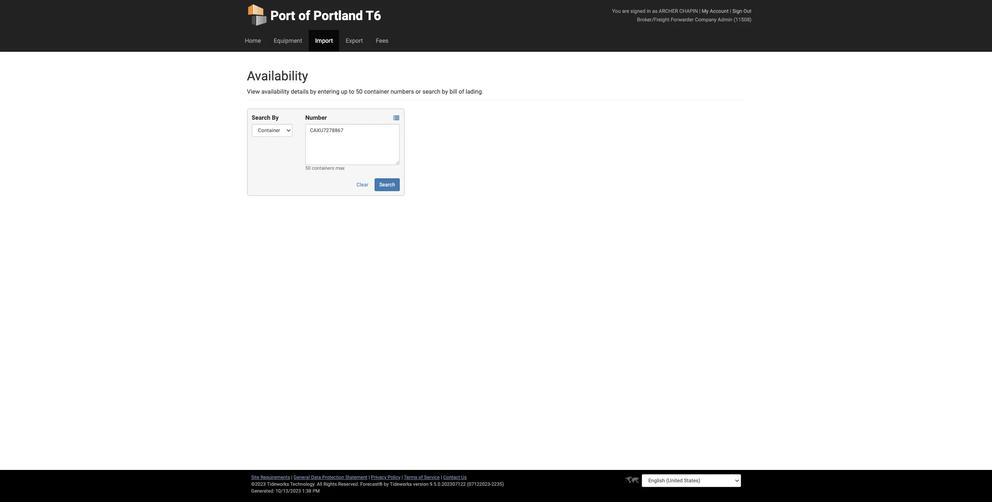 Task type: vqa. For each thing, say whether or not it's contained in the screenshot.
Sign up » link
no



Task type: describe. For each thing, give the bounding box(es) containing it.
chapin
[[680, 8, 698, 14]]

requirements
[[261, 475, 290, 481]]

company
[[695, 17, 717, 23]]

site
[[251, 475, 259, 481]]

statement
[[346, 475, 368, 481]]

portland
[[314, 8, 363, 23]]

technology.
[[290, 482, 316, 487]]

general
[[294, 475, 310, 481]]

or
[[416, 88, 421, 95]]

numbers
[[391, 88, 414, 95]]

bill
[[450, 88, 458, 95]]

terms
[[404, 475, 418, 481]]

import button
[[309, 30, 340, 51]]

archer
[[659, 8, 679, 14]]

search
[[423, 88, 441, 95]]

export button
[[340, 30, 370, 51]]

availability
[[247, 68, 308, 83]]

my
[[702, 8, 709, 14]]

contact us link
[[444, 475, 467, 481]]

you
[[613, 8, 621, 14]]

search for search by
[[252, 114, 271, 121]]

sign
[[733, 8, 743, 14]]

you are signed in as archer chapin | my account | sign out broker/freight forwarder company admin (11508)
[[613, 8, 752, 23]]

reserved.
[[338, 482, 359, 487]]

| left 'sign'
[[730, 8, 732, 14]]

site requirements | general data protection statement | privacy policy | terms of service | contact us ©2023 tideworks technology. all rights reserved. forecast® by tideworks version 9.5.0.202307122 (07122023-2235) generated: 10/13/2023 1:38 pm
[[251, 475, 504, 494]]

by inside site requirements | general data protection statement | privacy policy | terms of service | contact us ©2023 tideworks technology. all rights reserved. forecast® by tideworks version 9.5.0.202307122 (07122023-2235) generated: 10/13/2023 1:38 pm
[[384, 482, 389, 487]]

policy
[[388, 475, 401, 481]]

show list image
[[394, 115, 400, 121]]

| up 9.5.0.202307122 in the bottom of the page
[[441, 475, 442, 481]]

contact
[[444, 475, 460, 481]]

home button
[[239, 30, 267, 51]]

containers
[[312, 166, 335, 171]]

0 horizontal spatial of
[[299, 8, 310, 23]]

sign out link
[[733, 8, 752, 14]]

up
[[341, 88, 348, 95]]

search button
[[375, 178, 400, 191]]

all
[[317, 482, 323, 487]]

by
[[272, 114, 279, 121]]

search for search
[[380, 182, 395, 188]]

data
[[311, 475, 321, 481]]

port of portland t6
[[271, 8, 381, 23]]

10/13/2023
[[276, 489, 301, 494]]

Number text field
[[305, 124, 400, 165]]

terms of service link
[[404, 475, 440, 481]]

privacy
[[371, 475, 387, 481]]

import
[[315, 37, 333, 44]]

protection
[[322, 475, 344, 481]]

tideworks
[[390, 482, 412, 487]]

9.5.0.202307122
[[430, 482, 466, 487]]

lading.
[[466, 88, 484, 95]]

account
[[710, 8, 729, 14]]

broker/freight
[[637, 17, 670, 23]]



Task type: locate. For each thing, give the bounding box(es) containing it.
view
[[247, 88, 260, 95]]

2 horizontal spatial by
[[442, 88, 448, 95]]

container
[[364, 88, 389, 95]]

details
[[291, 88, 309, 95]]

1 horizontal spatial 50
[[356, 88, 363, 95]]

rights
[[324, 482, 337, 487]]

export
[[346, 37, 363, 44]]

50 left "containers"
[[305, 166, 311, 171]]

port
[[271, 8, 295, 23]]

equipment
[[274, 37, 302, 44]]

0 horizontal spatial by
[[310, 88, 316, 95]]

search left by on the left top of the page
[[252, 114, 271, 121]]

0 horizontal spatial search
[[252, 114, 271, 121]]

of right bill
[[459, 88, 464, 95]]

50 right to
[[356, 88, 363, 95]]

forecast®
[[360, 482, 383, 487]]

by left bill
[[442, 88, 448, 95]]

version
[[413, 482, 429, 487]]

2 vertical spatial of
[[419, 475, 423, 481]]

general data protection statement link
[[294, 475, 368, 481]]

search right clear button
[[380, 182, 395, 188]]

generated:
[[251, 489, 274, 494]]

forwarder
[[671, 17, 694, 23]]

of
[[299, 8, 310, 23], [459, 88, 464, 95], [419, 475, 423, 481]]

50
[[356, 88, 363, 95], [305, 166, 311, 171]]

as
[[652, 8, 658, 14]]

out
[[744, 8, 752, 14]]

of right "port"
[[299, 8, 310, 23]]

admin
[[718, 17, 733, 23]]

port of portland t6 link
[[247, 0, 381, 30]]

of inside site requirements | general data protection statement | privacy policy | terms of service | contact us ©2023 tideworks technology. all rights reserved. forecast® by tideworks version 9.5.0.202307122 (07122023-2235) generated: 10/13/2023 1:38 pm
[[419, 475, 423, 481]]

to
[[349, 88, 355, 95]]

0 horizontal spatial 50
[[305, 166, 311, 171]]

1 vertical spatial of
[[459, 88, 464, 95]]

|
[[700, 8, 701, 14], [730, 8, 732, 14], [291, 475, 293, 481], [369, 475, 370, 481], [402, 475, 403, 481], [441, 475, 442, 481]]

| left general
[[291, 475, 293, 481]]

pm
[[313, 489, 320, 494]]

2 horizontal spatial of
[[459, 88, 464, 95]]

of up version
[[419, 475, 423, 481]]

0 vertical spatial of
[[299, 8, 310, 23]]

availability
[[262, 88, 290, 95]]

are
[[622, 8, 630, 14]]

entering
[[318, 88, 340, 95]]

2235)
[[492, 482, 504, 487]]

t6
[[366, 8, 381, 23]]

equipment button
[[267, 30, 309, 51]]

search by
[[252, 114, 279, 121]]

my account link
[[702, 8, 729, 14]]

by
[[310, 88, 316, 95], [442, 88, 448, 95], [384, 482, 389, 487]]

1 horizontal spatial of
[[419, 475, 423, 481]]

0 vertical spatial search
[[252, 114, 271, 121]]

number
[[305, 114, 327, 121]]

1 vertical spatial 50
[[305, 166, 311, 171]]

1 vertical spatial search
[[380, 182, 395, 188]]

max
[[336, 166, 345, 171]]

search inside button
[[380, 182, 395, 188]]

signed
[[631, 8, 646, 14]]

(07122023-
[[467, 482, 492, 487]]

0 vertical spatial 50
[[356, 88, 363, 95]]

in
[[647, 8, 651, 14]]

1 horizontal spatial by
[[384, 482, 389, 487]]

| up forecast®
[[369, 475, 370, 481]]

clear button
[[352, 178, 373, 191]]

1:38
[[302, 489, 312, 494]]

fees
[[376, 37, 389, 44]]

by down privacy policy link
[[384, 482, 389, 487]]

by right details
[[310, 88, 316, 95]]

us
[[461, 475, 467, 481]]

| left the 'my'
[[700, 8, 701, 14]]

search
[[252, 114, 271, 121], [380, 182, 395, 188]]

home
[[245, 37, 261, 44]]

privacy policy link
[[371, 475, 401, 481]]

view availability details by entering up to 50 container numbers or search by bill of lading.
[[247, 88, 484, 95]]

fees button
[[370, 30, 395, 51]]

1 horizontal spatial search
[[380, 182, 395, 188]]

site requirements link
[[251, 475, 290, 481]]

50 containers max
[[305, 166, 345, 171]]

(11508)
[[734, 17, 752, 23]]

clear
[[357, 182, 369, 188]]

©2023 tideworks
[[251, 482, 289, 487]]

| up tideworks
[[402, 475, 403, 481]]

service
[[424, 475, 440, 481]]



